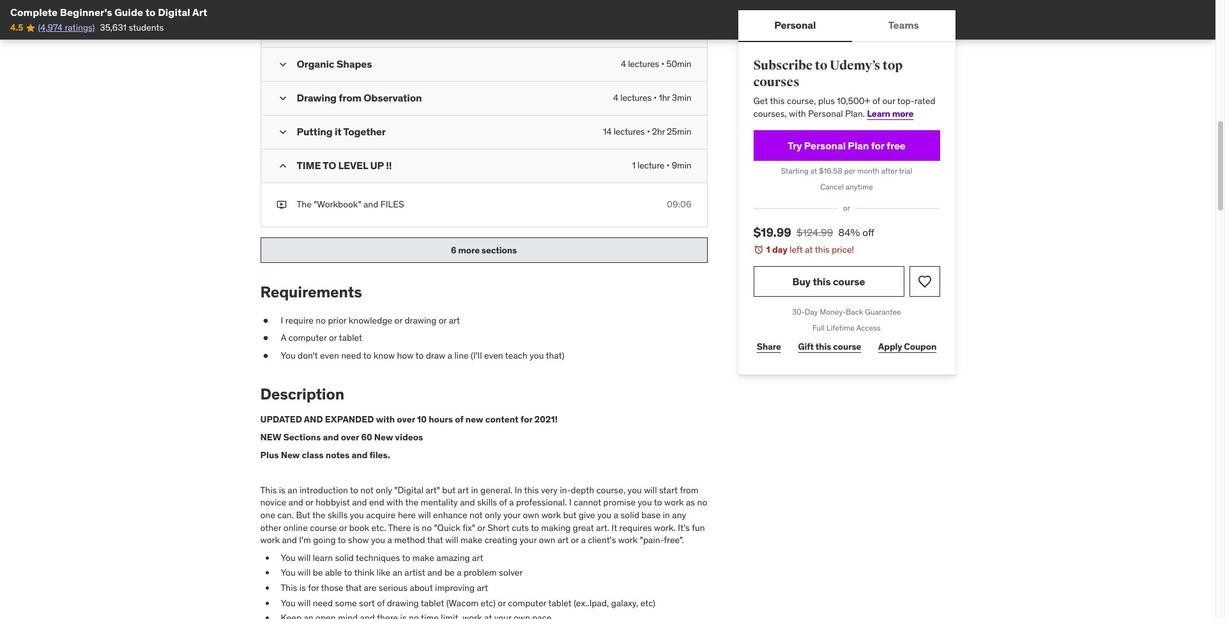 Task type: vqa. For each thing, say whether or not it's contained in the screenshot.
Mark review by Timilehin O. as unhelpful image related to top Mark review by Timilehin O. as helpful image
no



Task type: locate. For each thing, give the bounding box(es) containing it.
udemy's
[[830, 58, 881, 73]]

small image
[[276, 58, 289, 71], [276, 126, 289, 139]]

try personal plan for free
[[788, 139, 906, 152]]

of inside 'you will learn solid techniques to make amazing art you will be able to think like an artist and be a problem solver this is for those that are serious about improving art you will need some sort of drawing tablet (wacom etc) or computer tablet (ex..ipad, galaxy, etc)'
[[377, 598, 385, 609]]

with up here
[[387, 497, 404, 509]]

1 vertical spatial 4
[[614, 92, 619, 104]]

more for learn
[[893, 108, 914, 119]]

xsmall image up xsmall image
[[260, 333, 271, 345]]

1 vertical spatial drawing
[[387, 598, 419, 609]]

1 vertical spatial computer
[[508, 598, 547, 609]]

art
[[192, 6, 207, 19]]

teams
[[889, 19, 920, 32]]

even down the a computer or tablet
[[320, 350, 339, 362]]

own down professional.
[[523, 510, 540, 522]]

2 small image from the top
[[276, 126, 289, 139]]

1 small image from the top
[[276, 92, 289, 105]]

0 vertical spatial computer
[[289, 333, 327, 344]]

this down $124.99
[[815, 244, 830, 256]]

this right gift
[[816, 341, 832, 353]]

promise
[[604, 497, 636, 509]]

or down the prior
[[329, 333, 337, 344]]

per
[[845, 166, 856, 176]]

over left 10 on the left bottom
[[397, 414, 415, 426]]

i
[[281, 315, 283, 326], [569, 497, 572, 509]]

1 vertical spatial but
[[563, 510, 577, 522]]

art.
[[596, 523, 610, 534]]

solid
[[621, 510, 640, 522], [335, 553, 354, 564]]

introduction
[[300, 485, 348, 496]]

off
[[863, 226, 875, 239]]

with inside this is an introduction to not only "digital art" but art in general. in this very in-depth course, you will start from novice and or hobbyist and end with the mentality and skills of a professional. i cannot promise you to work as no one can. but the skills you acquire here will enhance not only your own work but give you a solid base in any other online course or book etc. there is no "quick fix" or short cuts to making great art. it requires work. it's fun work and i'm going to show you a method that will make creating your own art or a client's work "pain-free".
[[387, 497, 404, 509]]

able
[[325, 568, 342, 579]]

over
[[397, 414, 415, 426], [341, 432, 359, 444]]

solid up able
[[335, 553, 354, 564]]

1 vertical spatial no
[[698, 497, 708, 509]]

as
[[686, 497, 695, 509]]

xsmall image
[[260, 350, 271, 363]]

1 vertical spatial personal
[[809, 108, 843, 119]]

2 vertical spatial course
[[310, 523, 337, 534]]

2 vertical spatial is
[[300, 583, 306, 594]]

1 vertical spatial in
[[663, 510, 670, 522]]

1 vertical spatial is
[[413, 523, 420, 534]]

be down the amazing
[[445, 568, 455, 579]]

0 vertical spatial course
[[833, 275, 866, 288]]

1 vertical spatial new
[[281, 450, 300, 461]]

learn more link
[[868, 108, 914, 119]]

solid inside this is an introduction to not only "digital art" but art in general. in this very in-depth course, you will start from novice and or hobbyist and end with the mentality and skills of a professional. i cannot promise you to work as no one can. but the skills you acquire here will enhance not only your own work but give you a solid base in any other online course or book etc. there is no "quick fix" or short cuts to making great art. it requires work. it's fun work and i'm going to show you a method that will make creating your own art or a client's work "pain-free".
[[621, 510, 640, 522]]

updated and expanded
[[260, 414, 374, 426]]

videos
[[395, 432, 423, 444]]

personal button
[[738, 10, 853, 41]]

1 for 1 lecture • 9min
[[632, 160, 636, 172]]

xsmall image
[[276, 199, 287, 212], [260, 315, 271, 328], [260, 333, 271, 345]]

0 vertical spatial small image
[[276, 92, 289, 105]]

courses
[[754, 74, 800, 90]]

14
[[603, 126, 612, 138]]

this
[[770, 95, 785, 107], [815, 244, 830, 256], [813, 275, 831, 288], [816, 341, 832, 353], [524, 485, 539, 496]]

1 horizontal spatial etc)
[[641, 598, 656, 609]]

artist
[[405, 568, 426, 579]]

0 horizontal spatial over
[[341, 432, 359, 444]]

a inside 'you will learn solid techniques to make amazing art you will be able to think like an artist and be a problem solver this is for those that are serious about improving art you will need some sort of drawing tablet (wacom etc) or computer tablet (ex..ipad, galaxy, etc)'
[[457, 568, 462, 579]]

more inside "button"
[[458, 245, 480, 256]]

1 even from the left
[[320, 350, 339, 362]]

will down i'm
[[298, 553, 311, 564]]

personal up subscribe
[[775, 19, 816, 32]]

small image for putting
[[276, 126, 289, 139]]

you up book at the bottom of page
[[350, 510, 364, 522]]

only
[[376, 485, 392, 496], [485, 510, 502, 522]]

0 vertical spatial make
[[461, 535, 483, 547]]

1 horizontal spatial not
[[470, 510, 483, 522]]

6 more sections
[[451, 245, 517, 256]]

make
[[461, 535, 483, 547], [413, 553, 435, 564]]

0 vertical spatial 4
[[621, 58, 626, 70]]

1 vertical spatial from
[[680, 485, 699, 496]]

1 vertical spatial skills
[[328, 510, 348, 522]]

no left "quick
[[422, 523, 432, 534]]

course inside this is an introduction to not only "digital art" but art in general. in this very in-depth course, you will start from novice and or hobbyist and end with the mentality and skills of a professional. i cannot promise you to work as no one can. but the skills you acquire here will enhance not only your own work but give you a solid base in any other online course or book etc. there is no "quick fix" or short cuts to making great art. it requires work. it's fun work and i'm going to show you a method that will make creating your own art or a client's work "pain-free".
[[310, 523, 337, 534]]

course up going
[[310, 523, 337, 534]]

and inside 'you will learn solid techniques to make amazing art you will be able to think like an artist and be a problem solver this is for those that are serious about improving art you will need some sort of drawing tablet (wacom etc) or computer tablet (ex..ipad, galaxy, etc)'
[[428, 568, 443, 579]]

1 vertical spatial xsmall image
[[260, 315, 271, 328]]

your
[[504, 510, 521, 522], [520, 535, 537, 547]]

tab list
[[738, 10, 956, 42]]

of left new
[[455, 414, 464, 426]]

of
[[873, 95, 881, 107], [455, 414, 464, 426], [499, 497, 507, 509], [377, 598, 385, 609]]

try
[[788, 139, 802, 152]]

to
[[146, 6, 156, 19], [815, 58, 828, 73], [363, 350, 372, 362], [416, 350, 424, 362], [350, 485, 358, 496], [654, 497, 662, 509], [531, 523, 539, 534], [338, 535, 346, 547], [402, 553, 410, 564], [344, 568, 352, 579]]

i left 'require'
[[281, 315, 283, 326]]

you
[[530, 350, 544, 362], [628, 485, 642, 496], [638, 497, 652, 509], [350, 510, 364, 522], [598, 510, 612, 522], [371, 535, 385, 547]]

1 vertical spatial course,
[[597, 485, 626, 496]]

1 vertical spatial 1
[[767, 244, 771, 256]]

cuts
[[512, 523, 529, 534]]

an inside this is an introduction to not only "digital art" but art in general. in this very in-depth course, you will start from novice and or hobbyist and end with the mentality and skills of a professional. i cannot promise you to work as no one can. but the skills you acquire here will enhance not only your own work but give you a solid base in any other online course or book etc. there is no "quick fix" or short cuts to making great art. it requires work. it's fun work and i'm going to show you a method that will make creating your own art or a client's work "pain-free".
[[288, 485, 298, 496]]

course for gift this course
[[834, 341, 862, 353]]

0 vertical spatial solid
[[621, 510, 640, 522]]

0 horizontal spatial for
[[308, 583, 319, 594]]

3 you from the top
[[281, 568, 296, 579]]

that inside 'you will learn solid techniques to make amazing art you will be able to think like an artist and be a problem solver this is for those that are serious about improving art you will need some sort of drawing tablet (wacom etc) or computer tablet (ex..ipad, galaxy, etc)'
[[346, 583, 362, 594]]

personal down plus
[[809, 108, 843, 119]]

of right sort
[[377, 598, 385, 609]]

i require no prior  knowledge or drawing or art
[[281, 315, 460, 326]]

1 horizontal spatial computer
[[508, 598, 547, 609]]

to right how at the bottom
[[416, 350, 424, 362]]

new right 60
[[374, 432, 393, 444]]

learn more
[[868, 108, 914, 119]]

make inside 'you will learn solid techniques to make amazing art you will be able to think like an artist and be a problem solver this is for those that are serious about improving art you will need some sort of drawing tablet (wacom etc) or computer tablet (ex..ipad, galaxy, etc)'
[[413, 553, 435, 564]]

1 horizontal spatial even
[[484, 350, 503, 362]]

art down making
[[558, 535, 569, 547]]

personal up "$16.58"
[[804, 139, 846, 152]]

computer down solver
[[508, 598, 547, 609]]

that down "quick
[[427, 535, 443, 547]]

art up the line
[[449, 315, 460, 326]]

this inside get this course, plus 10,500+ of our top-rated courses, with personal plan.
[[770, 95, 785, 107]]

for left 2021!
[[521, 414, 533, 426]]

improving
[[435, 583, 475, 594]]

that
[[427, 535, 443, 547], [346, 583, 362, 594]]

observation
[[364, 92, 422, 104]]

for left those
[[308, 583, 319, 594]]

make up artist
[[413, 553, 435, 564]]

3min
[[672, 92, 692, 104]]

lectures right the 14
[[614, 126, 645, 138]]

problem
[[464, 568, 497, 579]]

0 horizontal spatial be
[[313, 568, 323, 579]]

0 horizontal spatial only
[[376, 485, 392, 496]]

think
[[354, 568, 375, 579]]

will
[[644, 485, 657, 496], [418, 510, 431, 522], [446, 535, 459, 547], [298, 553, 311, 564], [298, 568, 311, 579], [298, 598, 311, 609]]

gift this course
[[799, 341, 862, 353]]

but
[[442, 485, 456, 496], [563, 510, 577, 522]]

0 vertical spatial course,
[[787, 95, 816, 107]]

you down online
[[281, 553, 296, 564]]

0 horizontal spatial skills
[[328, 510, 348, 522]]

course inside buy this course button
[[833, 275, 866, 288]]

book
[[349, 523, 369, 534]]

1 vertical spatial small image
[[276, 126, 289, 139]]

1 vertical spatial over
[[341, 432, 359, 444]]

the right but
[[312, 510, 326, 522]]

0 horizontal spatial etc)
[[481, 598, 496, 609]]

1 horizontal spatial that
[[427, 535, 443, 547]]

1 vertical spatial an
[[393, 568, 403, 579]]

files
[[381, 199, 405, 211]]

for left free at the top of the page
[[872, 139, 885, 152]]

course inside gift this course link
[[834, 341, 862, 353]]

time
[[297, 159, 321, 172]]

2 be from the left
[[445, 568, 455, 579]]

0 horizontal spatial not
[[361, 485, 374, 496]]

more for 6
[[458, 245, 480, 256]]

2 you from the top
[[281, 553, 296, 564]]

1 vertical spatial solid
[[335, 553, 354, 564]]

with inside get this course, plus 10,500+ of our top-rated courses, with personal plan.
[[789, 108, 806, 119]]

will down "quick
[[446, 535, 459, 547]]

tablet down about
[[421, 598, 444, 609]]

this inside button
[[813, 275, 831, 288]]

0 horizontal spatial an
[[288, 485, 298, 496]]

small image for time
[[276, 160, 289, 173]]

1 vertical spatial small image
[[276, 160, 289, 173]]

subscribe to udemy's top courses
[[754, 58, 903, 90]]

drawing
[[405, 315, 437, 326], [387, 598, 419, 609]]

1 vertical spatial i
[[569, 497, 572, 509]]

4 for organic shapes
[[621, 58, 626, 70]]

"workbook"
[[314, 199, 361, 211]]

0 vertical spatial skills
[[477, 497, 497, 509]]

the down "digital at the bottom left of the page
[[406, 497, 419, 509]]

1 horizontal spatial course,
[[787, 95, 816, 107]]

course, left plus
[[787, 95, 816, 107]]

0 vertical spatial 1
[[632, 160, 636, 172]]

be left able
[[313, 568, 323, 579]]

subscribe
[[754, 58, 813, 73]]

know
[[374, 350, 395, 362]]

class
[[302, 450, 324, 461]]

a up it
[[614, 510, 619, 522]]

trial
[[900, 166, 913, 176]]

etc) right galaxy,
[[641, 598, 656, 609]]

0 vertical spatial an
[[288, 485, 298, 496]]

going
[[313, 535, 336, 547]]

you down a
[[281, 350, 296, 362]]

1 small image from the top
[[276, 58, 289, 71]]

you up promise
[[628, 485, 642, 496]]

1 be from the left
[[313, 568, 323, 579]]

need inside 'you will learn solid techniques to make amazing art you will be able to think like an artist and be a problem solver this is for those that are serious about improving art you will need some sort of drawing tablet (wacom etc) or computer tablet (ex..ipad, galaxy, etc)'
[[313, 598, 333, 609]]

this for buy
[[813, 275, 831, 288]]

0 horizontal spatial no
[[316, 315, 326, 326]]

small image for drawing
[[276, 92, 289, 105]]

0 vertical spatial need
[[341, 350, 361, 362]]

an inside 'you will learn solid techniques to make amazing art you will be able to think like an artist and be a problem solver this is for those that are serious about improving art you will need some sort of drawing tablet (wacom etc) or computer tablet (ex..ipad, galaxy, etc)'
[[393, 568, 403, 579]]

or
[[844, 203, 851, 213], [395, 315, 403, 326], [439, 315, 447, 326], [329, 333, 337, 344], [306, 497, 314, 509], [339, 523, 347, 534], [478, 523, 486, 534], [571, 535, 579, 547], [498, 598, 506, 609]]

course, inside get this course, plus 10,500+ of our top-rated courses, with personal plan.
[[787, 95, 816, 107]]

1
[[632, 160, 636, 172], [767, 244, 771, 256]]

day
[[773, 244, 788, 256]]

etc.
[[372, 523, 386, 534]]

course down the lifetime
[[834, 341, 862, 353]]

0 horizontal spatial even
[[320, 350, 339, 362]]

share
[[757, 341, 781, 353]]

small image
[[276, 92, 289, 105], [276, 160, 289, 173]]

xsmall image left the
[[276, 199, 287, 212]]

personal inside the personal button
[[775, 19, 816, 32]]

0 horizontal spatial but
[[442, 485, 456, 496]]

is up novice in the bottom left of the page
[[279, 485, 286, 496]]

plan.
[[846, 108, 865, 119]]

small image left drawing
[[276, 92, 289, 105]]

this inside this is an introduction to not only "digital art" but art in general. in this very in-depth course, you will start from novice and or hobbyist and end with the mentality and skills of a professional. i cannot promise you to work as no one can. but the skills you acquire here will enhance not only your own work but give you a solid base in any other online course or book etc. there is no "quick fix" or short cuts to making great art. it requires work. it's fun work and i'm going to show you a method that will make creating your own art or a client's work "pain-free".
[[524, 485, 539, 496]]

2 vertical spatial lectures
[[614, 126, 645, 138]]

drawing down serious
[[387, 598, 419, 609]]

0 vertical spatial that
[[427, 535, 443, 547]]

prior
[[328, 315, 347, 326]]

tablet
[[339, 333, 362, 344], [421, 598, 444, 609], [549, 598, 572, 609]]

1 horizontal spatial this
[[281, 583, 297, 594]]

4 up 4 lectures • 1hr 3min
[[621, 58, 626, 70]]

0 vertical spatial over
[[397, 414, 415, 426]]

1 horizontal spatial make
[[461, 535, 483, 547]]

tablet down the prior
[[339, 333, 362, 344]]

1 vertical spatial that
[[346, 583, 362, 594]]

an
[[288, 485, 298, 496], [393, 568, 403, 579]]

1 horizontal spatial but
[[563, 510, 577, 522]]

10,500+
[[837, 95, 871, 107]]

it
[[335, 126, 342, 138]]

notes
[[326, 450, 350, 461]]

1 left lecture
[[632, 160, 636, 172]]

our
[[883, 95, 896, 107]]

free".
[[664, 535, 684, 547]]

0 horizontal spatial more
[[458, 245, 480, 256]]

time to level up !!
[[297, 159, 392, 172]]

own down making
[[539, 535, 556, 547]]

1 vertical spatial your
[[520, 535, 537, 547]]

for
[[872, 139, 885, 152], [521, 414, 533, 426], [308, 583, 319, 594]]

4 you from the top
[[281, 598, 296, 609]]

14 lectures • 2hr 25min
[[603, 126, 692, 138]]

1 horizontal spatial is
[[300, 583, 306, 594]]

solver
[[499, 568, 523, 579]]

1 vertical spatial course
[[834, 341, 862, 353]]

but
[[296, 510, 311, 522]]

2 small image from the top
[[276, 160, 289, 173]]

you left able
[[281, 568, 296, 579]]

1 vertical spatial more
[[458, 245, 480, 256]]

4 lectures • 1hr 3min
[[614, 92, 692, 104]]

but up mentality
[[442, 485, 456, 496]]

at left "$16.58"
[[811, 166, 818, 176]]

1 horizontal spatial i
[[569, 497, 572, 509]]

course for buy this course
[[833, 275, 866, 288]]

• left 1hr
[[654, 92, 657, 104]]

1 vertical spatial with
[[376, 414, 395, 426]]

get this course, plus 10,500+ of our top-rated courses, with personal plan.
[[754, 95, 936, 119]]

0 vertical spatial with
[[789, 108, 806, 119]]

at inside starting at $16.58 per month after trial cancel anytime
[[811, 166, 818, 176]]

0 horizontal spatial i
[[281, 315, 283, 326]]

this for get
[[770, 95, 785, 107]]

0 vertical spatial drawing
[[405, 315, 437, 326]]

you left some
[[281, 598, 296, 609]]

xsmall image left 'require'
[[260, 315, 271, 328]]

a left the line
[[448, 350, 452, 362]]

4 for drawing from observation
[[614, 92, 619, 104]]

up
[[370, 159, 384, 172]]

this up courses,
[[770, 95, 785, 107]]

over left 60
[[341, 432, 359, 444]]

0 horizontal spatial 1
[[632, 160, 636, 172]]

1 horizontal spatial 4
[[621, 58, 626, 70]]

need down those
[[313, 598, 333, 609]]

0 vertical spatial your
[[504, 510, 521, 522]]

is left those
[[300, 583, 306, 594]]

lectures for observation
[[621, 92, 652, 104]]

1 horizontal spatial the
[[406, 497, 419, 509]]

1 horizontal spatial more
[[893, 108, 914, 119]]

tablet left (ex..ipad, on the left of the page
[[549, 598, 572, 609]]

for inside updated and expanded with over 10 hours of new content for 2021! new sections and over 60 new videos plus new class notes and files.
[[521, 414, 533, 426]]

• left the 2hr
[[647, 126, 650, 138]]

1 vertical spatial the
[[312, 510, 326, 522]]

no right as
[[698, 497, 708, 509]]

computer
[[289, 333, 327, 344], [508, 598, 547, 609]]

2 vertical spatial xsmall image
[[260, 333, 271, 345]]

are
[[364, 583, 377, 594]]

guide
[[115, 6, 143, 19]]

learn
[[868, 108, 891, 119]]

0 horizontal spatial 4
[[614, 92, 619, 104]]

1 horizontal spatial in
[[663, 510, 670, 522]]

1 horizontal spatial an
[[393, 568, 403, 579]]

or right knowledge
[[395, 315, 403, 326]]

to up the students
[[146, 6, 156, 19]]

etc) right (wacom
[[481, 598, 496, 609]]

will right here
[[418, 510, 431, 522]]

very
[[541, 485, 558, 496]]

1 vertical spatial this
[[281, 583, 297, 594]]

0 horizontal spatial make
[[413, 553, 435, 564]]

and left files
[[364, 199, 379, 211]]

0 vertical spatial personal
[[775, 19, 816, 32]]

small image left time
[[276, 160, 289, 173]]

course, inside this is an introduction to not only "digital art" but art in general. in this very in-depth course, you will start from novice and or hobbyist and end with the mentality and skills of a professional. i cannot promise you to work as no one can. but the skills you acquire here will enhance not only your own work but give you a solid base in any other online course or book etc. there is no "quick fix" or short cuts to making great art. it requires work. it's fun work and i'm going to show you a method that will make creating your own art or a client's work "pain-free".
[[597, 485, 626, 496]]

1 vertical spatial make
[[413, 553, 435, 564]]

i inside this is an introduction to not only "digital art" but art in general. in this very in-depth course, you will start from novice and or hobbyist and end with the mentality and skills of a professional. i cannot promise you to work as no one can. but the skills you acquire here will enhance not only your own work but give you a solid base in any other online course or book etc. there is no "quick fix" or short cuts to making great art. it requires work. it's fun work and i'm going to show you a method that will make creating your own art or a client's work "pain-free".
[[569, 497, 572, 509]]

i down in- on the bottom left of page
[[569, 497, 572, 509]]

0 vertical spatial new
[[374, 432, 393, 444]]

2 horizontal spatial for
[[872, 139, 885, 152]]

at right left in the right top of the page
[[805, 244, 813, 256]]

1 horizontal spatial from
[[680, 485, 699, 496]]

an right like at the bottom
[[393, 568, 403, 579]]

with right courses,
[[789, 108, 806, 119]]

not up fix"
[[470, 510, 483, 522]]

0 vertical spatial is
[[279, 485, 286, 496]]

teams button
[[853, 10, 956, 41]]

with up files.
[[376, 414, 395, 426]]

is
[[279, 485, 286, 496], [413, 523, 420, 534], [300, 583, 306, 594]]

solid inside 'you will learn solid techniques to make amazing art you will be able to think like an artist and be a problem solver this is for those that are serious about improving art you will need some sort of drawing tablet (wacom etc) or computer tablet (ex..ipad, galaxy, etc)'
[[335, 553, 354, 564]]

0 horizontal spatial is
[[279, 485, 286, 496]]

to left udemy's
[[815, 58, 828, 73]]

2 horizontal spatial no
[[698, 497, 708, 509]]

4.5
[[10, 22, 23, 33]]

or up draw
[[439, 315, 447, 326]]



Task type: describe. For each thing, give the bounding box(es) containing it.
1 horizontal spatial need
[[341, 350, 361, 362]]

2hr
[[652, 126, 665, 138]]

alarm image
[[754, 245, 764, 255]]

6 more sections button
[[260, 238, 708, 263]]

try personal plan for free link
[[754, 131, 940, 161]]

4 lectures • 50min
[[621, 58, 692, 70]]

organic shapes
[[297, 58, 372, 71]]

1 vertical spatial only
[[485, 510, 502, 522]]

together
[[343, 126, 386, 138]]

and up notes
[[323, 432, 339, 444]]

personal inside try personal plan for free link
[[804, 139, 846, 152]]

a down great
[[581, 535, 586, 547]]

is inside 'you will learn solid techniques to make amazing art you will be able to think like an artist and be a problem solver this is for those that are serious about improving art you will need some sort of drawing tablet (wacom etc) or computer tablet (ex..ipad, galaxy, etc)'
[[300, 583, 306, 594]]

60
[[361, 432, 372, 444]]

art"
[[426, 485, 440, 496]]

work up any
[[665, 497, 684, 509]]

you left that)
[[530, 350, 544, 362]]

0 vertical spatial lectures
[[628, 58, 660, 70]]

making
[[541, 523, 571, 534]]

from inside this is an introduction to not only "digital art" but art in general. in this very in-depth course, you will start from novice and or hobbyist and end with the mentality and skills of a professional. i cannot promise you to work as no one can. but the skills you acquire here will enhance not only your own work but give you a solid base in any other online course or book etc. there is no "quick fix" or short cuts to making great art. it requires work. it's fun work and i'm going to show you a method that will make creating your own art or a client's work "pain-free".
[[680, 485, 699, 496]]

09:06
[[667, 199, 692, 211]]

1 horizontal spatial skills
[[477, 497, 497, 509]]

serious
[[379, 583, 408, 594]]

complete beginner's guide to digital art
[[10, 6, 207, 19]]

to right cuts
[[531, 523, 539, 534]]

drawing from observation
[[297, 92, 422, 104]]

will left able
[[298, 568, 311, 579]]

2 vertical spatial no
[[422, 523, 432, 534]]

• for observation
[[654, 92, 657, 104]]

to up base
[[654, 497, 662, 509]]

1 etc) from the left
[[481, 598, 496, 609]]

description
[[260, 385, 344, 404]]

and up enhance
[[460, 497, 475, 509]]

"digital
[[395, 485, 424, 496]]

this inside this is an introduction to not only "digital art" but art in general. in this very in-depth course, you will start from novice and or hobbyist and end with the mentality and skills of a professional. i cannot promise you to work as no one can. but the skills you acquire here will enhance not only your own work but give you a solid base in any other online course or book etc. there is no "quick fix" or short cuts to making great art. it requires work. it's fun work and i'm going to show you a method that will make creating your own art or a client's work "pain-free".
[[260, 485, 277, 496]]

work down other
[[260, 535, 280, 547]]

0 vertical spatial in
[[471, 485, 478, 496]]

content
[[486, 414, 519, 426]]

computer inside 'you will learn solid techniques to make amazing art you will be able to think like an artist and be a problem solver this is for those that are serious about improving art you will need some sort of drawing tablet (wacom etc) or computer tablet (ex..ipad, galaxy, etc)'
[[508, 598, 547, 609]]

you don't even need to know how to draw a line (i'll even teach you that)
[[281, 350, 565, 362]]

show
[[348, 535, 369, 547]]

30-
[[793, 308, 805, 317]]

or down great
[[571, 535, 579, 547]]

back
[[846, 308, 864, 317]]

in-
[[560, 485, 571, 496]]

1 vertical spatial own
[[539, 535, 556, 547]]

and up but
[[289, 497, 303, 509]]

complete
[[10, 6, 58, 19]]

hobbyist
[[316, 497, 350, 509]]

of inside updated and expanded with over 10 hours of new content for 2021! new sections and over 60 new videos plus new class notes and files.
[[455, 414, 464, 426]]

work up making
[[542, 510, 561, 522]]

art up mentality
[[458, 485, 469, 496]]

$19.99
[[754, 225, 792, 240]]

• for level
[[667, 160, 670, 172]]

xsmall image for i
[[260, 315, 271, 328]]

"pain-
[[640, 535, 664, 547]]

2 horizontal spatial tablet
[[549, 598, 572, 609]]

art down problem
[[477, 583, 488, 594]]

putting
[[297, 126, 333, 138]]

you up the art.
[[598, 510, 612, 522]]

guarantee
[[866, 308, 902, 317]]

will left start
[[644, 485, 657, 496]]

or inside 'you will learn solid techniques to make amazing art you will be able to think like an artist and be a problem solver this is for those that are serious about improving art you will need some sort of drawing tablet (wacom etc) or computer tablet (ex..ipad, galaxy, etc)'
[[498, 598, 506, 609]]

lectures for together
[[614, 126, 645, 138]]

tab list containing personal
[[738, 10, 956, 42]]

or down anytime
[[844, 203, 851, 213]]

0 vertical spatial for
[[872, 139, 885, 152]]

requirements
[[260, 283, 362, 302]]

fun
[[692, 523, 705, 534]]

techniques
[[356, 553, 400, 564]]

1 you from the top
[[281, 350, 296, 362]]

of inside get this course, plus 10,500+ of our top-rated courses, with personal plan.
[[873, 95, 881, 107]]

a down general.
[[509, 497, 514, 509]]

cannot
[[574, 497, 602, 509]]

will left some
[[298, 598, 311, 609]]

other
[[260, 523, 282, 534]]

the "workbook" and files
[[297, 199, 405, 211]]

plan
[[848, 139, 869, 152]]

add to wishlist image
[[917, 274, 933, 290]]

0 horizontal spatial new
[[281, 450, 300, 461]]

and down online
[[282, 535, 297, 547]]

that inside this is an introduction to not only "digital art" but art in general. in this very in-depth course, you will start from novice and or hobbyist and end with the mentality and skills of a professional. i cannot promise you to work as no one can. but the skills you acquire here will enhance not only your own work but give you a solid base in any other online course or book etc. there is no "quick fix" or short cuts to making great art. it requires work. it's fun work and i'm going to show you a method that will make creating your own art or a client's work "pain-free".
[[427, 535, 443, 547]]

day
[[805, 308, 818, 317]]

with inside updated and expanded with over 10 hours of new content for 2021! new sections and over 60 new videos plus new class notes and files.
[[376, 414, 395, 426]]

0 vertical spatial xsmall image
[[276, 199, 287, 212]]

1 horizontal spatial over
[[397, 414, 415, 426]]

personal inside get this course, plus 10,500+ of our top-rated courses, with personal plan.
[[809, 108, 843, 119]]

work down requires
[[619, 535, 638, 547]]

0 vertical spatial own
[[523, 510, 540, 522]]

make inside this is an introduction to not only "digital art" but art in general. in this very in-depth course, you will start from novice and or hobbyist and end with the mentality and skills of a professional. i cannot promise you to work as no one can. but the skills you acquire here will enhance not only your own work but give you a solid base in any other online course or book etc. there is no "quick fix" or short cuts to making great art. it requires work. it's fun work and i'm going to show you a method that will make creating your own art or a client's work "pain-free".
[[461, 535, 483, 547]]

and left 'end'
[[352, 497, 367, 509]]

this for gift
[[816, 341, 832, 353]]

to inside subscribe to udemy's top courses
[[815, 58, 828, 73]]

enhance
[[433, 510, 468, 522]]

to left know
[[363, 350, 372, 362]]

1hr
[[659, 92, 670, 104]]

1 horizontal spatial new
[[374, 432, 393, 444]]

0 vertical spatial but
[[442, 485, 456, 496]]

updated and expanded with over 10 hours of new content for 2021! new sections and over 60 new videos plus new class notes and files.
[[260, 414, 558, 461]]

0 vertical spatial the
[[406, 497, 419, 509]]

1 vertical spatial not
[[470, 510, 483, 522]]

to
[[323, 159, 336, 172]]

cancel
[[821, 182, 844, 192]]

of inside this is an introduction to not only "digital art" but art in general. in this very in-depth course, you will start from novice and or hobbyist and end with the mentality and skills of a professional. i cannot promise you to work as no one can. but the skills you acquire here will enhance not only your own work but give you a solid base in any other online course or book etc. there is no "quick fix" or short cuts to making great art. it requires work. it's fun work and i'm going to show you a method that will make creating your own art or a client's work "pain-free".
[[499, 497, 507, 509]]

gift this course link
[[795, 334, 865, 360]]

hours
[[429, 414, 453, 426]]

there
[[388, 523, 411, 534]]

end
[[369, 497, 384, 509]]

any
[[673, 510, 687, 522]]

learn
[[313, 553, 333, 564]]

0 vertical spatial i
[[281, 315, 283, 326]]

to left show
[[338, 535, 346, 547]]

buy this course
[[793, 275, 866, 288]]

0 vertical spatial from
[[339, 92, 362, 104]]

share button
[[754, 334, 785, 360]]

or left book at the bottom of page
[[339, 523, 347, 534]]

one
[[260, 510, 275, 522]]

a computer or tablet
[[281, 333, 362, 344]]

this is an introduction to not only "digital art" but art in general. in this very in-depth course, you will start from novice and or hobbyist and end with the mentality and skills of a professional. i cannot promise you to work as no one can. but the skills you acquire here will enhance not only your own work but give you a solid base in any other online course or book etc. there is no "quick fix" or short cuts to making great art. it requires work. it's fun work and i'm going to show you a method that will make creating your own art or a client's work "pain-free".
[[260, 485, 708, 547]]

money-
[[820, 308, 846, 317]]

!!
[[386, 159, 392, 172]]

1 horizontal spatial tablet
[[421, 598, 444, 609]]

free
[[887, 139, 906, 152]]

xsmall image for a
[[260, 333, 271, 345]]

it's
[[678, 523, 690, 534]]

0 vertical spatial no
[[316, 315, 326, 326]]

drawing inside 'you will learn solid techniques to make amazing art you will be able to think like an artist and be a problem solver this is for those that are serious about improving art you will need some sort of drawing tablet (wacom etc) or computer tablet (ex..ipad, galaxy, etc)'
[[387, 598, 419, 609]]

1 for 1 day left at this price!
[[767, 244, 771, 256]]

to right introduction
[[350, 485, 358, 496]]

in
[[515, 485, 522, 496]]

those
[[321, 583, 344, 594]]

you down etc.
[[371, 535, 385, 547]]

files.
[[370, 450, 390, 461]]

line
[[455, 350, 469, 362]]

2 even from the left
[[484, 350, 503, 362]]

35,631
[[100, 22, 127, 33]]

work.
[[654, 523, 676, 534]]

0 vertical spatial not
[[361, 485, 374, 496]]

and down 60
[[352, 450, 368, 461]]

full
[[813, 324, 825, 333]]

apply coupon
[[879, 341, 937, 353]]

$19.99 $124.99 84% off
[[754, 225, 875, 240]]

a down there
[[388, 535, 392, 547]]

acquire
[[366, 510, 396, 522]]

for inside 'you will learn solid techniques to make amazing art you will be able to think like an artist and be a problem solver this is for those that are serious about improving art you will need some sort of drawing tablet (wacom etc) or computer tablet (ex..ipad, galaxy, etc)'
[[308, 583, 319, 594]]

or up but
[[306, 497, 314, 509]]

this inside 'you will learn solid techniques to make amazing art you will be able to think like an artist and be a problem solver this is for those that are serious about improving art you will need some sort of drawing tablet (wacom etc) or computer tablet (ex..ipad, galaxy, etc)'
[[281, 583, 297, 594]]

0 horizontal spatial tablet
[[339, 333, 362, 344]]

2 etc) from the left
[[641, 598, 656, 609]]

or right fix"
[[478, 523, 486, 534]]

2 horizontal spatial is
[[413, 523, 420, 534]]

small image for organic
[[276, 58, 289, 71]]

84%
[[839, 226, 860, 239]]

new
[[260, 432, 281, 444]]

to right able
[[344, 568, 352, 579]]

get
[[754, 95, 768, 107]]

to up artist
[[402, 553, 410, 564]]

1 vertical spatial at
[[805, 244, 813, 256]]

putting it together
[[297, 126, 386, 138]]

base
[[642, 510, 661, 522]]

• for together
[[647, 126, 650, 138]]

• left 50min on the right of the page
[[662, 58, 665, 70]]

you up base
[[638, 497, 652, 509]]

you will learn solid techniques to make amazing art you will be able to think like an artist and be a problem solver this is for those that are serious about improving art you will need some sort of drawing tablet (wacom etc) or computer tablet (ex..ipad, galaxy, etc)
[[281, 553, 656, 609]]

art up problem
[[472, 553, 483, 564]]

teach
[[505, 350, 528, 362]]

gift
[[799, 341, 814, 353]]

sections
[[482, 245, 517, 256]]

novice
[[260, 497, 286, 509]]

25min
[[667, 126, 692, 138]]

coupon
[[905, 341, 937, 353]]



